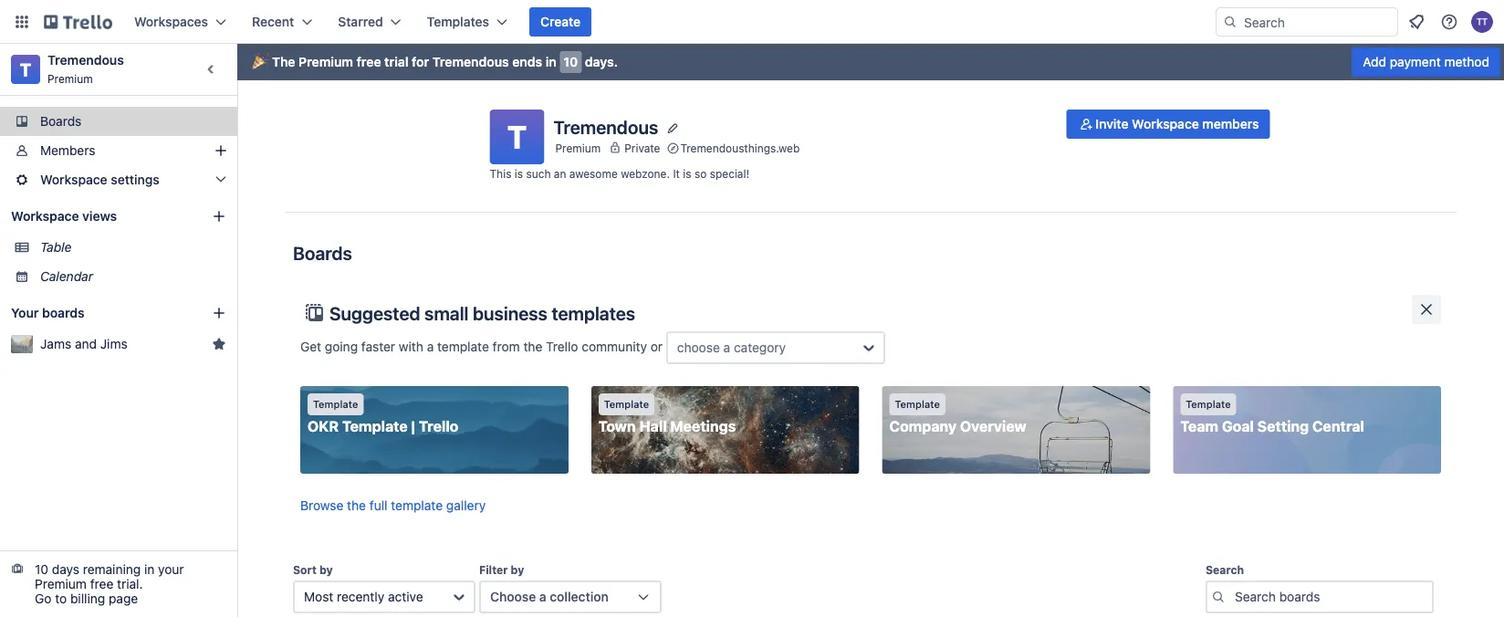 Task type: vqa. For each thing, say whether or not it's contained in the screenshot.
1st by from left
yes



Task type: locate. For each thing, give the bounding box(es) containing it.
a inside button
[[539, 589, 546, 604]]

is
[[515, 167, 523, 180], [683, 167, 692, 180]]

the right from
[[523, 339, 542, 354]]

1 horizontal spatial free
[[357, 54, 381, 69]]

sm image
[[1077, 115, 1096, 133]]

1 vertical spatial template
[[391, 498, 443, 513]]

suggested small business templates
[[330, 302, 635, 324]]

search
[[1206, 563, 1244, 576]]

🎉 the premium free trial for tremendous ends in 10 days.
[[252, 54, 618, 69]]

1 vertical spatial 10
[[35, 562, 48, 577]]

🎉
[[252, 54, 265, 69]]

0 horizontal spatial trello
[[419, 418, 459, 435]]

0 horizontal spatial tremendous
[[47, 52, 124, 68]]

premium inside the 'tremendous premium'
[[47, 72, 93, 85]]

members
[[1203, 116, 1259, 131]]

template inside template company overview
[[895, 398, 940, 410]]

create
[[540, 14, 581, 29]]

invite
[[1096, 116, 1129, 131]]

0 notifications image
[[1406, 11, 1428, 33]]

1 vertical spatial the
[[347, 498, 366, 513]]

workspace down members
[[40, 172, 107, 187]]

0 vertical spatial t
[[20, 58, 31, 80]]

setting
[[1258, 418, 1309, 435]]

go
[[35, 591, 52, 606]]

template left |
[[342, 418, 408, 435]]

by right sort
[[319, 563, 333, 576]]

this is such an awesome webzone. it is so special!
[[490, 167, 750, 180]]

trial
[[384, 54, 409, 69]]

template right full
[[391, 498, 443, 513]]

so
[[695, 167, 707, 180]]

company
[[890, 418, 957, 435]]

template up company
[[895, 398, 940, 410]]

template for company
[[895, 398, 940, 410]]

0 horizontal spatial a
[[427, 339, 434, 354]]

tremendous for tremendous premium
[[47, 52, 124, 68]]

boards up suggested
[[293, 242, 352, 263]]

is right this
[[515, 167, 523, 180]]

get going faster with a template from the trello community or
[[300, 339, 666, 354]]

tremendous up private
[[554, 116, 658, 137]]

0 vertical spatial 10
[[564, 54, 578, 69]]

workspaces button
[[123, 7, 237, 37]]

starred icon image
[[212, 337, 226, 351]]

and
[[75, 336, 97, 351]]

template inside template town hall meetings
[[604, 398, 649, 410]]

Search text field
[[1206, 581, 1434, 613]]

settings
[[111, 172, 160, 187]]

tremendous link
[[47, 52, 124, 68]]

1 horizontal spatial boards
[[293, 242, 352, 263]]

in right ends
[[546, 54, 557, 69]]

in
[[546, 54, 557, 69], [144, 562, 155, 577]]

0 vertical spatial workspace
[[1132, 116, 1199, 131]]

10
[[564, 54, 578, 69], [35, 562, 48, 577]]

days
[[52, 562, 79, 577]]

active
[[388, 589, 423, 604]]

0 horizontal spatial free
[[90, 576, 113, 591]]

template up okr
[[313, 398, 358, 410]]

create a view image
[[212, 209, 226, 224]]

workspace up table
[[11, 209, 79, 224]]

0 vertical spatial in
[[546, 54, 557, 69]]

payment
[[1390, 54, 1441, 69]]

10 left days at the left of the page
[[35, 562, 48, 577]]

calendar link
[[40, 267, 226, 286]]

tremendous down templates popup button
[[432, 54, 509, 69]]

terry turtle (terryturtle) image
[[1471, 11, 1493, 33]]

2 horizontal spatial tremendous
[[554, 116, 658, 137]]

by for sort by
[[319, 563, 333, 576]]

template for team
[[1186, 398, 1231, 410]]

workspace settings
[[40, 172, 160, 187]]

t left the 'tremendous premium'
[[20, 58, 31, 80]]

meetings
[[670, 418, 736, 435]]

1 horizontal spatial 10
[[564, 54, 578, 69]]

a right choose on the bottom
[[723, 340, 730, 355]]

t inside button
[[507, 118, 527, 156]]

0 horizontal spatial t
[[20, 58, 31, 80]]

days.
[[585, 54, 618, 69]]

confetti image
[[252, 54, 265, 69]]

workspace
[[1132, 116, 1199, 131], [40, 172, 107, 187], [11, 209, 79, 224]]

the left full
[[347, 498, 366, 513]]

starred button
[[327, 7, 412, 37]]

10 days remaining in your premium free trial. go to billing page
[[35, 562, 184, 606]]

0 vertical spatial template
[[437, 339, 489, 354]]

to
[[55, 591, 67, 606]]

jims
[[100, 336, 128, 351]]

1 vertical spatial t
[[507, 118, 527, 156]]

workspaces
[[134, 14, 208, 29]]

1 horizontal spatial a
[[539, 589, 546, 604]]

overview
[[960, 418, 1027, 435]]

1 horizontal spatial by
[[511, 563, 524, 576]]

workspace right the invite
[[1132, 116, 1199, 131]]

workspace inside workspace settings popup button
[[40, 172, 107, 187]]

an
[[554, 167, 566, 180]]

category
[[734, 340, 786, 355]]

0 vertical spatial boards
[[40, 114, 82, 129]]

10 left days.
[[564, 54, 578, 69]]

1 horizontal spatial tremendous
[[432, 54, 509, 69]]

0 horizontal spatial 10
[[35, 562, 48, 577]]

choose
[[677, 340, 720, 355]]

banner
[[237, 44, 1504, 80]]

is right it
[[683, 167, 692, 180]]

template town hall meetings
[[599, 398, 736, 435]]

for
[[412, 54, 429, 69]]

0 horizontal spatial by
[[319, 563, 333, 576]]

go to billing page link
[[35, 591, 138, 606]]

template up 'team'
[[1186, 398, 1231, 410]]

in inside 10 days remaining in your premium free trial. go to billing page
[[144, 562, 155, 577]]

banner containing 🎉
[[237, 44, 1504, 80]]

template up town
[[604, 398, 649, 410]]

1 vertical spatial free
[[90, 576, 113, 591]]

a
[[427, 339, 434, 354], [723, 340, 730, 355], [539, 589, 546, 604]]

1 horizontal spatial t
[[507, 118, 527, 156]]

1 vertical spatial trello
[[419, 418, 459, 435]]

in left your
[[144, 562, 155, 577]]

by
[[319, 563, 333, 576], [511, 563, 524, 576]]

your boards with 1 items element
[[11, 302, 184, 324]]

t up this
[[507, 118, 527, 156]]

1 horizontal spatial the
[[523, 339, 542, 354]]

tremendous down back to home image
[[47, 52, 124, 68]]

invite workspace members button
[[1066, 110, 1270, 139]]

starred
[[338, 14, 383, 29]]

tremendous premium
[[47, 52, 124, 85]]

2 by from the left
[[511, 563, 524, 576]]

ends
[[512, 54, 542, 69]]

recently
[[337, 589, 384, 604]]

2 horizontal spatial a
[[723, 340, 730, 355]]

tremendousthings.web
[[680, 142, 800, 154]]

0 vertical spatial the
[[523, 339, 542, 354]]

tremendous for tremendous
[[554, 116, 658, 137]]

by right filter
[[511, 563, 524, 576]]

template down small
[[437, 339, 489, 354]]

1 vertical spatial workspace
[[40, 172, 107, 187]]

trial.
[[117, 576, 143, 591]]

a for choose a collection
[[539, 589, 546, 604]]

community
[[582, 339, 647, 354]]

free
[[357, 54, 381, 69], [90, 576, 113, 591]]

a for choose a category
[[723, 340, 730, 355]]

1 by from the left
[[319, 563, 333, 576]]

billing
[[70, 591, 105, 606]]

template okr template | trello
[[308, 398, 459, 435]]

1 horizontal spatial is
[[683, 167, 692, 180]]

a right with
[[427, 339, 434, 354]]

workspace settings button
[[0, 165, 237, 194]]

page
[[109, 591, 138, 606]]

boards
[[40, 114, 82, 129], [293, 242, 352, 263]]

1 vertical spatial in
[[144, 562, 155, 577]]

awesome
[[569, 167, 618, 180]]

0 horizontal spatial is
[[515, 167, 523, 180]]

t
[[20, 58, 31, 80], [507, 118, 527, 156]]

trello right |
[[419, 418, 459, 435]]

templates
[[552, 302, 635, 324]]

2 vertical spatial workspace
[[11, 209, 79, 224]]

workspace navigation collapse icon image
[[199, 57, 225, 82]]

0 horizontal spatial in
[[144, 562, 155, 577]]

0 horizontal spatial boards
[[40, 114, 82, 129]]

a right choose
[[539, 589, 546, 604]]

open information menu image
[[1440, 13, 1459, 31]]

1 horizontal spatial trello
[[546, 339, 578, 354]]

team
[[1180, 418, 1219, 435]]

t button
[[490, 110, 544, 164]]

template inside the template team goal setting central
[[1186, 398, 1231, 410]]

boards up members
[[40, 114, 82, 129]]

|
[[411, 418, 415, 435]]

trello down templates
[[546, 339, 578, 354]]



Task type: describe. For each thing, give the bounding box(es) containing it.
filter by
[[479, 563, 524, 576]]

method
[[1444, 54, 1490, 69]]

your
[[11, 305, 39, 320]]

most recently active
[[304, 589, 423, 604]]

recent
[[252, 14, 294, 29]]

premium inside 10 days remaining in your premium free trial. go to billing page
[[35, 576, 87, 591]]

filter
[[479, 563, 508, 576]]

0 vertical spatial trello
[[546, 339, 578, 354]]

primary element
[[0, 0, 1504, 44]]

choose a collection
[[490, 589, 609, 604]]

10 inside 10 days remaining in your premium free trial. go to billing page
[[35, 562, 48, 577]]

choose a collection button
[[479, 581, 662, 613]]

workspace inside invite workspace members button
[[1132, 116, 1199, 131]]

add
[[1363, 54, 1386, 69]]

views
[[82, 209, 117, 224]]

template for okr
[[313, 398, 358, 410]]

add payment method link
[[1352, 47, 1501, 77]]

0 horizontal spatial the
[[347, 498, 366, 513]]

add board image
[[212, 306, 226, 320]]

1 vertical spatial boards
[[293, 242, 352, 263]]

goal
[[1222, 418, 1254, 435]]

t link
[[11, 55, 40, 84]]

template company overview
[[890, 398, 1027, 435]]

most
[[304, 589, 333, 604]]

create button
[[529, 7, 592, 37]]

search image
[[1223, 15, 1238, 29]]

jams and jims link
[[40, 335, 204, 353]]

browse the full template gallery link
[[300, 498, 486, 513]]

your boards
[[11, 305, 85, 320]]

1 horizontal spatial in
[[546, 54, 557, 69]]

it
[[673, 167, 680, 180]]

t for t link
[[20, 58, 31, 80]]

sort
[[293, 563, 317, 576]]

collection
[[550, 589, 609, 604]]

this
[[490, 167, 512, 180]]

workspace views
[[11, 209, 117, 224]]

town
[[599, 418, 636, 435]]

remaining
[[83, 562, 141, 577]]

t for the t button
[[507, 118, 527, 156]]

Search field
[[1238, 8, 1397, 36]]

template for town
[[604, 398, 649, 410]]

faster
[[361, 339, 395, 354]]

back to home image
[[44, 7, 112, 37]]

choose
[[490, 589, 536, 604]]

central
[[1313, 418, 1364, 435]]

2 is from the left
[[683, 167, 692, 180]]

get
[[300, 339, 321, 354]]

okr
[[308, 418, 339, 435]]

your
[[158, 562, 184, 577]]

such
[[526, 167, 551, 180]]

special!
[[710, 167, 750, 180]]

table link
[[40, 238, 226, 256]]

browse the full template gallery
[[300, 498, 486, 513]]

trello inside template okr template | trello
[[419, 418, 459, 435]]

from
[[493, 339, 520, 354]]

full
[[370, 498, 388, 513]]

0 vertical spatial free
[[357, 54, 381, 69]]

boards
[[42, 305, 85, 320]]

webzone.
[[621, 167, 670, 180]]

boards link
[[0, 107, 237, 136]]

free inside 10 days remaining in your premium free trial. go to billing page
[[90, 576, 113, 591]]

members
[[40, 143, 95, 158]]

gallery
[[446, 498, 486, 513]]

with
[[399, 339, 423, 354]]

the
[[272, 54, 295, 69]]

template team goal setting central
[[1180, 398, 1364, 435]]

private
[[625, 142, 660, 154]]

recent button
[[241, 7, 323, 37]]

invite workspace members
[[1096, 116, 1259, 131]]

browse
[[300, 498, 344, 513]]

tremendousthings.web link
[[680, 139, 800, 157]]

templates
[[427, 14, 489, 29]]

jams and jims
[[40, 336, 128, 351]]

sort by
[[293, 563, 333, 576]]

workspace for views
[[11, 209, 79, 224]]

templates button
[[416, 7, 518, 37]]

1 is from the left
[[515, 167, 523, 180]]

workspace for settings
[[40, 172, 107, 187]]

members link
[[0, 136, 237, 165]]

hall
[[639, 418, 667, 435]]

calendar
[[40, 269, 93, 284]]

by for filter by
[[511, 563, 524, 576]]

small
[[425, 302, 469, 324]]

jams
[[40, 336, 71, 351]]

choose a category
[[677, 340, 786, 355]]

business
[[473, 302, 547, 324]]

or
[[651, 339, 663, 354]]

going
[[325, 339, 358, 354]]



